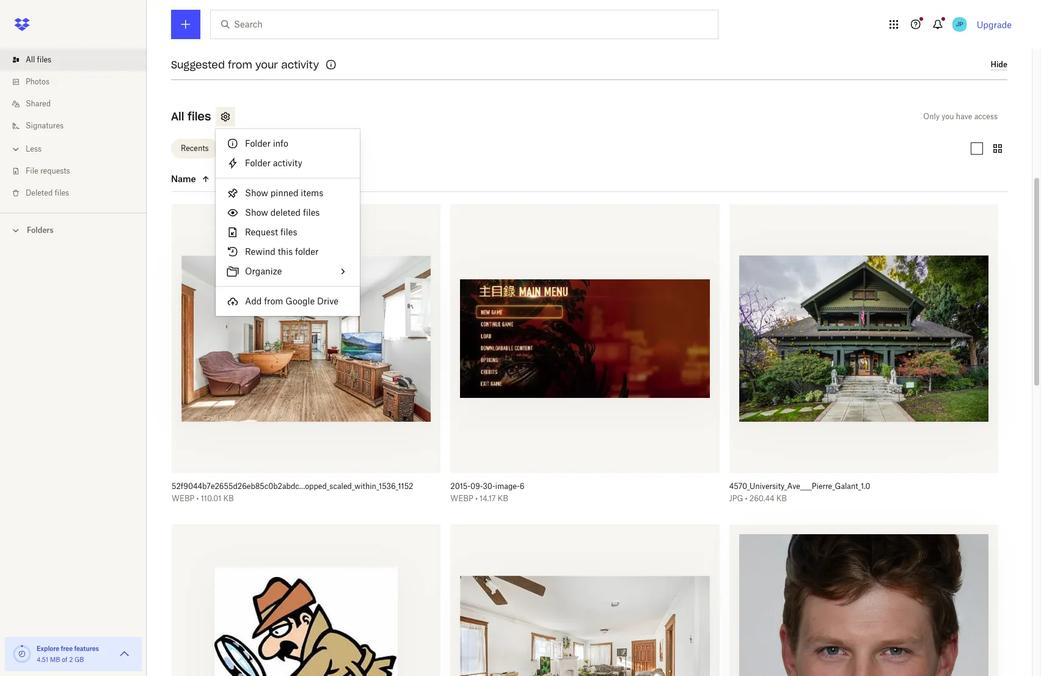 Task type: vqa. For each thing, say whether or not it's contained in the screenshot.
'All files'
yes



Task type: locate. For each thing, give the bounding box(es) containing it.
deleted
[[271, 207, 301, 218]]

1 horizontal spatial kb
[[498, 494, 508, 503]]

1 show from the top
[[245, 188, 268, 198]]

2015-09-30-image-6 webp • 14.17 kb
[[451, 482, 525, 503]]

1 horizontal spatial webp
[[451, 494, 474, 503]]

list
[[0, 42, 147, 213]]

2 horizontal spatial •
[[746, 494, 748, 503]]

photos link
[[10, 71, 147, 93]]

all files up recents
[[171, 109, 211, 123]]

google
[[286, 296, 315, 306]]

items
[[301, 188, 324, 198]]

info
[[273, 138, 288, 149]]

1 • from the left
[[197, 494, 199, 503]]

show for show deleted files
[[245, 207, 268, 218]]

all up photos
[[26, 55, 35, 64]]

2 horizontal spatial kb
[[777, 494, 787, 503]]

free
[[61, 645, 73, 652]]

4570_university_ave____pierre_galant_1.0 jpg • 260.44 kb
[[730, 482, 871, 503]]

folder
[[245, 138, 271, 149], [245, 158, 271, 168]]

09-
[[471, 482, 483, 491]]

2015-09-30-image-6 button
[[451, 482, 693, 491]]

mb
[[50, 656, 60, 663]]

0 horizontal spatial from
[[228, 58, 252, 71]]

name button
[[171, 172, 274, 186]]

2 kb from the left
[[498, 494, 508, 503]]

webp left the 110.01
[[172, 494, 195, 503]]

52f9044b7e2655d26eb85c0b2abdc…opped_scaled_within_1536_1152 button
[[172, 482, 414, 491]]

52f9044b7e2655d26eb85c0b2abdc…opped_scaled_within_1536_1152 webp • 110.01 kb
[[172, 482, 414, 503]]

folder down starred at the top left of page
[[245, 158, 271, 168]]

all files
[[26, 55, 51, 64], [171, 109, 211, 123]]

add from google drive menu item
[[216, 292, 360, 311]]

52f9044b7e2655d26eb85c0b2abdc…opped_scaled_within_1536_1152
[[172, 482, 414, 491]]

activity right your
[[281, 58, 319, 71]]

0 vertical spatial folder
[[245, 138, 271, 149]]

all files inside list item
[[26, 55, 51, 64]]

add
[[245, 296, 262, 306]]

show left pinned
[[245, 188, 268, 198]]

folder for folder info
[[245, 138, 271, 149]]

webp down 2015-
[[451, 494, 474, 503]]

explore free features 4.51 mb of 2 gb
[[37, 645, 99, 663]]

• left 14.17
[[476, 494, 478, 503]]

folders
[[27, 226, 54, 235]]

kb down image- in the left bottom of the page
[[498, 494, 508, 503]]

all files link
[[10, 49, 147, 71]]

1 vertical spatial all
[[171, 109, 184, 123]]

from right the add
[[264, 296, 283, 306]]

request
[[245, 227, 278, 237]]

1 vertical spatial from
[[264, 296, 283, 306]]

deleted files link
[[10, 182, 147, 204]]

files down items
[[303, 207, 320, 218]]

starred button
[[224, 139, 269, 158]]

show for show pinned items
[[245, 188, 268, 198]]

1 folder from the top
[[245, 138, 271, 149]]

•
[[197, 494, 199, 503], [476, 494, 478, 503], [746, 494, 748, 503]]

show inside menu item
[[245, 207, 268, 218]]

signatures link
[[10, 115, 147, 137]]

files inside list item
[[37, 55, 51, 64]]

webp
[[172, 494, 195, 503], [451, 494, 474, 503]]

kb right the 260.44
[[777, 494, 787, 503]]

kb inside '4570_university_ave____pierre_galant_1.0 jpg • 260.44 kb'
[[777, 494, 787, 503]]

deleted files
[[26, 188, 69, 197]]

1 vertical spatial folder
[[245, 158, 271, 168]]

shared link
[[10, 93, 147, 115]]

files down show deleted files menu item
[[281, 227, 297, 237]]

files for deleted files link
[[55, 188, 69, 197]]

0 horizontal spatial kb
[[223, 494, 234, 503]]

1 horizontal spatial from
[[264, 296, 283, 306]]

activity down "folder info" menu item
[[273, 158, 302, 168]]

file, 52f9044b7e2655d26eb85c0b2abdc392-uncropped_scaled_within_1536_1152.webp row
[[172, 204, 441, 512]]

folder info
[[245, 138, 288, 149]]

2 show from the top
[[245, 207, 268, 218]]

recents
[[181, 144, 209, 153]]

all
[[26, 55, 35, 64], [171, 109, 184, 123]]

suggested
[[171, 58, 225, 71]]

dropbox image
[[10, 12, 34, 37]]

4.51
[[37, 656, 48, 663]]

kb inside 52f9044b7e2655d26eb85c0b2abdc…opped_scaled_within_1536_1152 webp • 110.01 kb
[[223, 494, 234, 503]]

1 vertical spatial all files
[[171, 109, 211, 123]]

folder
[[295, 246, 319, 257]]

• right 'jpg'
[[746, 494, 748, 503]]

only
[[924, 112, 940, 121]]

files for request files menu item
[[281, 227, 297, 237]]

file requests
[[26, 166, 70, 175]]

110.01
[[201, 494, 221, 503]]

3 • from the left
[[746, 494, 748, 503]]

access
[[975, 112, 998, 121]]

features
[[74, 645, 99, 652]]

kb right the 110.01
[[223, 494, 234, 503]]

• inside 52f9044b7e2655d26eb85c0b2abdc…opped_scaled_within_1536_1152 webp • 110.01 kb
[[197, 494, 199, 503]]

2 folder from the top
[[245, 158, 271, 168]]

from for google
[[264, 296, 283, 306]]

less image
[[10, 143, 22, 155]]

activity
[[281, 58, 319, 71], [273, 158, 302, 168]]

1 kb from the left
[[223, 494, 234, 503]]

0 horizontal spatial all files
[[26, 55, 51, 64]]

shared
[[26, 99, 51, 108]]

2 webp from the left
[[451, 494, 474, 503]]

name column header
[[171, 172, 293, 186]]

4570_university_ave____pierre_galant_1.0 button
[[730, 482, 972, 491]]

recents button
[[171, 139, 219, 158]]

2015-
[[451, 482, 471, 491]]

1 vertical spatial activity
[[273, 158, 302, 168]]

rewind this folder menu item
[[216, 242, 360, 262]]

all inside all files list item
[[26, 55, 35, 64]]

folder left info
[[245, 138, 271, 149]]

request files menu item
[[216, 223, 360, 242]]

from inside menu item
[[264, 296, 283, 306]]

files up photos
[[37, 55, 51, 64]]

show up the request
[[245, 207, 268, 218]]

0 vertical spatial all
[[26, 55, 35, 64]]

show deleted files menu item
[[216, 203, 360, 223]]

show deleted files
[[245, 207, 320, 218]]

0 horizontal spatial all
[[26, 55, 35, 64]]

upgrade
[[977, 19, 1012, 30]]

folder inside 'menu item'
[[245, 158, 271, 168]]

folder activity
[[245, 158, 302, 168]]

folder inside menu item
[[245, 138, 271, 149]]

• inside '4570_university_ave____pierre_galant_1.0 jpg • 260.44 kb'
[[746, 494, 748, 503]]

gb
[[75, 656, 84, 663]]

show inside menu item
[[245, 188, 268, 198]]

signatures
[[26, 121, 64, 130]]

1 horizontal spatial all files
[[171, 109, 211, 123]]

1 vertical spatial show
[[245, 207, 268, 218]]

2 • from the left
[[476, 494, 478, 503]]

all up recents
[[171, 109, 184, 123]]

4570_universi… alant_1.0.jpg link
[[820, 26, 909, 53]]

0 horizontal spatial webp
[[172, 494, 195, 503]]

from left your
[[228, 58, 252, 71]]

1 horizontal spatial •
[[476, 494, 478, 503]]

4570_universi…
[[833, 27, 896, 38]]

kb
[[223, 494, 234, 503], [498, 494, 508, 503], [777, 494, 787, 503]]

1 webp from the left
[[172, 494, 195, 503]]

260.44
[[750, 494, 775, 503]]

• left the 110.01
[[197, 494, 199, 503]]

0 vertical spatial all files
[[26, 55, 51, 64]]

files right 'deleted'
[[55, 188, 69, 197]]

0 vertical spatial from
[[228, 58, 252, 71]]

0 vertical spatial show
[[245, 188, 268, 198]]

all files up photos
[[26, 55, 51, 64]]

files inside menu item
[[281, 227, 297, 237]]

files
[[37, 55, 51, 64], [188, 109, 211, 123], [55, 188, 69, 197], [303, 207, 320, 218], [281, 227, 297, 237]]

6
[[520, 482, 525, 491]]

3 kb from the left
[[777, 494, 787, 503]]

from
[[228, 58, 252, 71], [264, 296, 283, 306]]

from for your
[[228, 58, 252, 71]]

show
[[245, 188, 268, 198], [245, 207, 268, 218]]

0 horizontal spatial •
[[197, 494, 199, 503]]



Task type: describe. For each thing, give the bounding box(es) containing it.
add from google drive
[[245, 296, 339, 306]]

list containing all files
[[0, 42, 147, 213]]

file, download (1).jpeg row
[[730, 524, 999, 676]]

folder activity menu item
[[216, 153, 360, 173]]

alant_1.0.jpg
[[840, 41, 889, 51]]

activity inside 'menu item'
[[273, 158, 302, 168]]

image-
[[496, 482, 520, 491]]

quota usage element
[[12, 644, 32, 664]]

requests
[[40, 166, 70, 175]]

1 horizontal spatial all
[[171, 109, 184, 123]]

request files
[[245, 227, 297, 237]]

kb for webp • 110.01 kb
[[223, 494, 234, 503]]

organize menu item
[[216, 262, 360, 281]]

this
[[278, 246, 293, 257]]

rewind
[[245, 246, 276, 257]]

file, 4570_university_ave____pierre_galant_1.0.jpg row
[[730, 204, 999, 512]]

show pinned items
[[245, 188, 324, 198]]

your
[[255, 58, 278, 71]]

files left folder settings icon
[[188, 109, 211, 123]]

organize
[[245, 266, 282, 276]]

less
[[26, 144, 42, 153]]

rewind this folder
[[245, 246, 319, 257]]

2
[[69, 656, 73, 663]]

14.17
[[480, 494, 496, 503]]

file, 1703238.jpg row
[[172, 524, 441, 676]]

suggested from your activity
[[171, 58, 319, 71]]

folder settings image
[[218, 109, 233, 124]]

upgrade link
[[977, 19, 1012, 30]]

file, 2015-09-30-image-6.webp row
[[451, 204, 720, 512]]

• for jpg
[[746, 494, 748, 503]]

pinned
[[271, 188, 299, 198]]

4570_universi… alant_1.0.jpg
[[833, 27, 896, 51]]

0 vertical spatial activity
[[281, 58, 319, 71]]

folders button
[[0, 221, 147, 239]]

files inside menu item
[[303, 207, 320, 218]]

deleted
[[26, 188, 53, 197]]

file
[[26, 166, 38, 175]]

photos
[[26, 77, 49, 86]]

explore
[[37, 645, 59, 652]]

webp inside 52f9044b7e2655d26eb85c0b2abdc…opped_scaled_within_1536_1152 webp • 110.01 kb
[[172, 494, 195, 503]]

• inside 2015-09-30-image-6 webp • 14.17 kb
[[476, 494, 478, 503]]

drive
[[317, 296, 339, 306]]

folder info menu item
[[216, 134, 360, 153]]

show pinned items menu item
[[216, 183, 360, 203]]

starred
[[233, 144, 260, 153]]

• for webp
[[197, 494, 199, 503]]

files for the all files link on the left of the page
[[37, 55, 51, 64]]

have
[[957, 112, 973, 121]]

file, db165f6aaa73d95c9004256537e7037b-uncropped_scaled_within_1536_1152.webp row
[[451, 524, 720, 676]]

webp inside 2015-09-30-image-6 webp • 14.17 kb
[[451, 494, 474, 503]]

you
[[942, 112, 955, 121]]

all files list item
[[0, 49, 147, 71]]

name
[[171, 174, 196, 184]]

of
[[62, 656, 68, 663]]

jpg
[[730, 494, 744, 503]]

folder for folder activity
[[245, 158, 271, 168]]

kb inside 2015-09-30-image-6 webp • 14.17 kb
[[498, 494, 508, 503]]

kb for jpg • 260.44 kb
[[777, 494, 787, 503]]

30-
[[483, 482, 496, 491]]

4570_university_ave____pierre_galant_1.0
[[730, 482, 871, 491]]

file requests link
[[10, 160, 147, 182]]

only you have access
[[924, 112, 998, 121]]



